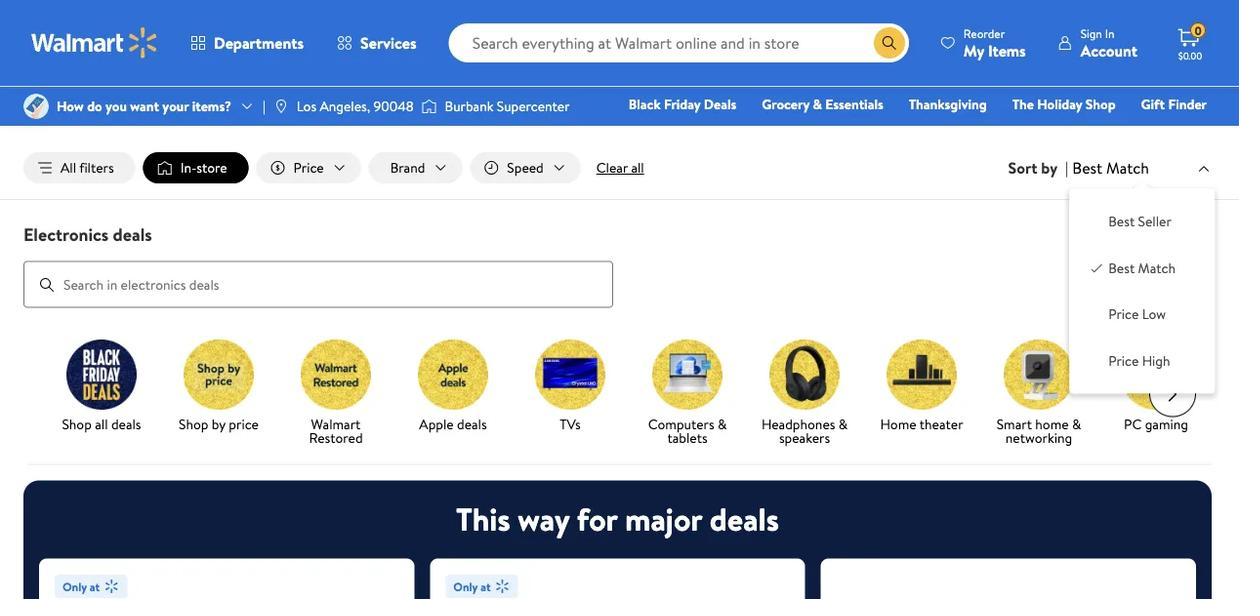 Task type: locate. For each thing, give the bounding box(es) containing it.
1 vertical spatial best match
[[1109, 259, 1176, 278]]

los
[[297, 97, 317, 116]]

1 horizontal spatial only
[[454, 579, 478, 595]]

by left price on the bottom of the page
[[212, 415, 226, 434]]

best
[[1073, 157, 1103, 179], [1109, 212, 1135, 231], [1109, 259, 1135, 278]]

& right home
[[1073, 415, 1082, 434]]

 image
[[23, 94, 49, 119]]

shop
[[1086, 95, 1116, 114], [795, 122, 825, 141], [62, 415, 92, 434], [179, 415, 209, 434]]

shop by price link
[[168, 340, 270, 435]]

no
[[570, 60, 586, 76]]

match down seller
[[1139, 259, 1176, 278]]

best match
[[1073, 157, 1150, 179], [1109, 259, 1176, 278]]

|
[[263, 97, 266, 116], [1066, 157, 1069, 179]]

0 vertical spatial by
[[1042, 157, 1058, 179]]

home down essentials on the right top
[[850, 122, 886, 141]]

you
[[106, 97, 127, 116]]

walmart restored
[[309, 415, 363, 447]]

it!
[[779, 11, 801, 44]]

& for computers
[[718, 415, 727, 434]]

registry
[[982, 122, 1032, 141]]

by right sort
[[1042, 157, 1058, 179]]

gift finder link
[[1133, 94, 1216, 115]]

sort
[[1009, 157, 1038, 179]]

deals inside search field
[[113, 222, 152, 247]]

2 only from the left
[[454, 579, 478, 595]]

& inside smart home & networking
[[1073, 415, 1082, 434]]

best right best match radio
[[1109, 259, 1135, 278]]

best match right best match radio
[[1109, 259, 1176, 278]]

electronics link
[[671, 121, 755, 142]]

deals right apple
[[457, 415, 487, 434]]

option group
[[1086, 204, 1200, 378]]

| down one
[[1066, 157, 1069, 179]]

1 only at from the left
[[63, 579, 100, 595]]

0 vertical spatial best match
[[1073, 157, 1150, 179]]

shop all deals link
[[51, 340, 152, 435]]

| left los
[[263, 97, 266, 116]]

black friday deals link
[[620, 94, 746, 115]]

& inside headphones & speakers
[[839, 415, 848, 434]]

home left theater
[[881, 415, 917, 434]]

services button
[[320, 20, 433, 66]]

all filters
[[61, 158, 114, 177]]

shop all deals image
[[66, 340, 137, 410]]

by
[[1042, 157, 1058, 179], [212, 415, 226, 434]]

best match button
[[1069, 155, 1216, 181]]

1 horizontal spatial all
[[631, 158, 644, 177]]

in
[[1106, 25, 1115, 42]]

90048
[[374, 97, 414, 116]]

by inside shop by price link
[[212, 415, 226, 434]]

0 vertical spatial best
[[1073, 157, 1103, 179]]

1 vertical spatial by
[[212, 415, 226, 434]]

home inside home theater link
[[881, 415, 917, 434]]

gift
[[1142, 95, 1165, 114]]

1 vertical spatial |
[[1066, 157, 1069, 179]]

best inside dropdown button
[[1073, 157, 1103, 179]]

0 horizontal spatial |
[[263, 97, 266, 116]]

seller
[[1139, 212, 1172, 231]]

& right speakers
[[839, 415, 848, 434]]

account
[[1081, 40, 1138, 61]]

2 only at from the left
[[454, 579, 491, 595]]

0 vertical spatial all
[[631, 158, 644, 177]]

electronics inside gift finder electronics
[[680, 122, 747, 141]]

finder
[[1169, 95, 1207, 114]]

 image for burbank supercenter
[[422, 97, 437, 116]]

networking
[[1006, 428, 1073, 447]]

0 horizontal spatial only
[[63, 579, 87, 595]]

in-
[[180, 158, 197, 177]]

2 vertical spatial price
[[1109, 351, 1139, 370]]

thanksgiving
[[909, 95, 987, 114]]

0 horizontal spatial at
[[90, 579, 100, 595]]

price for price low
[[1109, 305, 1139, 324]]

all down shop all deals image on the bottom left of page
[[95, 415, 108, 434]]

holiday
[[1038, 95, 1083, 114]]

 image right 90048
[[422, 97, 437, 116]]

walmart image
[[31, 27, 158, 59]]

walmart+ link
[[1140, 121, 1216, 142]]

epic savings. top gifts. don't miss it!
[[431, 11, 801, 44]]

walmart+
[[1149, 122, 1207, 141]]

headphones
[[762, 415, 836, 434]]

electronics down deals
[[680, 122, 747, 141]]

shop left price on the bottom of the page
[[179, 415, 209, 434]]

checks.
[[610, 60, 647, 76]]

2 vertical spatial best
[[1109, 259, 1135, 278]]

deals down filters
[[113, 222, 152, 247]]

sign in account
[[1081, 25, 1138, 61]]

quantities.
[[419, 60, 471, 76]]

1 vertical spatial all
[[95, 415, 108, 434]]

your
[[163, 97, 189, 116]]

1 horizontal spatial only at
[[454, 579, 491, 595]]

tvs image
[[535, 340, 606, 410]]

shop right toy
[[795, 122, 825, 141]]

& right grocery
[[813, 95, 822, 114]]

headphones & speakers
[[762, 415, 848, 447]]

1 vertical spatial match
[[1139, 259, 1176, 278]]

supplies
[[505, 60, 545, 76]]

1 horizontal spatial at
[[481, 579, 491, 595]]

deals
[[113, 222, 152, 247], [111, 415, 141, 434], [457, 415, 487, 434], [710, 498, 780, 542]]

clear
[[597, 158, 628, 177]]

0 horizontal spatial only at
[[63, 579, 100, 595]]

the
[[1013, 95, 1034, 114]]

fashion
[[912, 122, 957, 141]]

clear search field text image
[[851, 35, 866, 51]]

search icon image
[[882, 35, 898, 51]]

0 horizontal spatial all
[[95, 415, 108, 434]]

& inside computers & tablets
[[718, 415, 727, 434]]

deals
[[704, 95, 737, 114]]

 image
[[422, 97, 437, 116], [273, 99, 289, 114]]

don't
[[665, 11, 723, 44]]

one debit
[[1058, 122, 1124, 141]]

black
[[629, 95, 661, 114]]

0 horizontal spatial by
[[212, 415, 226, 434]]

gifts.
[[607, 11, 660, 44]]

smart
[[997, 415, 1033, 434]]

1 horizontal spatial |
[[1066, 157, 1069, 179]]

all
[[631, 158, 644, 177], [95, 415, 108, 434]]

0 vertical spatial match
[[1107, 157, 1150, 179]]

0 horizontal spatial  image
[[273, 99, 289, 114]]

Electronics deals search field
[[0, 222, 1240, 308]]

 image left los
[[273, 99, 289, 114]]

want
[[130, 97, 159, 116]]

1 vertical spatial price
[[1109, 305, 1139, 324]]

shop all deals
[[62, 415, 141, 434]]

pc gaming image
[[1121, 340, 1192, 410]]

one
[[1058, 122, 1087, 141]]

0 vertical spatial home
[[850, 122, 886, 141]]

best left seller
[[1109, 212, 1135, 231]]

by inside sort and filter section element
[[1042, 157, 1058, 179]]

1 vertical spatial electronics
[[23, 222, 109, 247]]

1 horizontal spatial electronics
[[680, 122, 747, 141]]

last.
[[547, 60, 567, 76]]

1 horizontal spatial by
[[1042, 157, 1058, 179]]

price left "low"
[[1109, 305, 1139, 324]]

0 vertical spatial |
[[263, 97, 266, 116]]

1 horizontal spatial  image
[[422, 97, 437, 116]]

the holiday shop
[[1013, 95, 1116, 114]]

sort and filter section element
[[0, 137, 1240, 199]]

match down debit
[[1107, 157, 1150, 179]]

speed
[[507, 158, 544, 177]]

0 vertical spatial price
[[294, 158, 324, 177]]

price left high
[[1109, 351, 1139, 370]]

& right tablets
[[718, 415, 727, 434]]

home for home
[[850, 122, 886, 141]]

how
[[57, 97, 84, 116]]

electronics up search icon
[[23, 222, 109, 247]]

price inside price 'dropdown button'
[[294, 158, 324, 177]]

&
[[813, 95, 822, 114], [718, 415, 727, 434], [839, 415, 848, 434], [1073, 415, 1082, 434]]

0 vertical spatial electronics
[[680, 122, 747, 141]]

0 horizontal spatial electronics
[[23, 222, 109, 247]]

best match down debit
[[1073, 157, 1150, 179]]

best seller
[[1109, 212, 1172, 231]]

price down los
[[294, 158, 324, 177]]

best down one debit
[[1073, 157, 1103, 179]]

gift finder electronics
[[680, 95, 1207, 141]]

home
[[1036, 415, 1069, 434]]

clear all
[[597, 158, 644, 177]]

grocery
[[762, 95, 810, 114]]

all right clear
[[631, 158, 644, 177]]

1 vertical spatial home
[[881, 415, 917, 434]]

speakers
[[779, 428, 830, 447]]

debit
[[1090, 122, 1124, 141]]

match inside dropdown button
[[1107, 157, 1150, 179]]

match inside option group
[[1139, 259, 1176, 278]]

all inside button
[[631, 158, 644, 177]]

pc gaming link
[[1106, 340, 1207, 435]]

 image for los angeles, 90048
[[273, 99, 289, 114]]

$0.00
[[1179, 49, 1203, 62]]

at
[[90, 579, 100, 595], [481, 579, 491, 595]]



Task type: describe. For each thing, give the bounding box(es) containing it.
headphones & speakers link
[[754, 340, 856, 449]]

one debit link
[[1049, 121, 1133, 142]]

available
[[774, 60, 817, 76]]

all
[[61, 158, 76, 177]]

high
[[1143, 351, 1171, 370]]

grocery & essentials link
[[753, 94, 893, 115]]

search image
[[39, 277, 55, 293]]

apple
[[419, 415, 454, 434]]

best match inside dropdown button
[[1073, 157, 1150, 179]]

home theater image
[[887, 340, 957, 410]]

savings.
[[480, 11, 560, 44]]

option group containing best seller
[[1086, 204, 1200, 378]]

price for price
[[294, 158, 324, 177]]

how do you want your items?
[[57, 97, 232, 116]]

smart home & networking
[[997, 415, 1082, 447]]

sign
[[1081, 25, 1103, 42]]

all for shop
[[95, 415, 108, 434]]

best match inside option group
[[1109, 259, 1176, 278]]

apple deals image
[[418, 340, 488, 410]]

next slide for chipmodulewithimages list image
[[1150, 371, 1197, 418]]

Walmart Site-Wide search field
[[449, 23, 909, 63]]

| inside sort and filter section element
[[1066, 157, 1069, 179]]

speed button
[[470, 152, 581, 184]]

price button
[[257, 152, 361, 184]]

the holiday shop link
[[1004, 94, 1125, 115]]

way
[[518, 498, 570, 542]]

supercenter
[[497, 97, 570, 116]]

in-
[[820, 60, 833, 76]]

electronics deals
[[23, 222, 152, 247]]

filters
[[79, 158, 114, 177]]

apple deals link
[[402, 340, 504, 435]]

pc
[[1124, 415, 1142, 434]]

gaming
[[1146, 415, 1189, 434]]

walmart
[[311, 415, 361, 434]]

sort by |
[[1009, 157, 1069, 179]]

2 at from the left
[[481, 579, 491, 595]]

grocery & essentials
[[762, 95, 884, 114]]

shop up debit
[[1086, 95, 1116, 114]]

shop down shop all deals image on the bottom left of page
[[62, 415, 92, 434]]

reorder my items
[[964, 25, 1026, 61]]

deals right major
[[710, 498, 780, 542]]

toy
[[772, 122, 792, 141]]

walmart restored link
[[285, 340, 387, 449]]

by for sort
[[1042, 157, 1058, 179]]

home link
[[842, 121, 895, 142]]

shop by price
[[179, 415, 259, 434]]

all for clear
[[631, 158, 644, 177]]

by for shop
[[212, 415, 226, 434]]

not
[[738, 60, 756, 76]]

in-store
[[180, 158, 227, 177]]

smart home and networking image
[[1004, 340, 1075, 410]]

electronics inside search field
[[23, 222, 109, 247]]

select
[[650, 60, 682, 76]]

1 at from the left
[[90, 579, 100, 595]]

price for price high
[[1109, 351, 1139, 370]]

registry link
[[974, 121, 1041, 142]]

tvs
[[560, 415, 581, 434]]

price high
[[1109, 351, 1171, 370]]

items
[[684, 60, 712, 76]]

toy shop link
[[763, 121, 834, 142]]

all filters button
[[23, 152, 136, 184]]

& for headphones
[[839, 415, 848, 434]]

headphones and speakers image
[[770, 340, 840, 410]]

1 vertical spatial best
[[1109, 212, 1135, 231]]

smart home & networking link
[[989, 340, 1090, 449]]

computers
[[648, 415, 715, 434]]

computers and tablets image
[[653, 340, 723, 410]]

fashion link
[[903, 121, 966, 142]]

home theater
[[881, 415, 964, 434]]

black friday deals
[[629, 95, 737, 114]]

top
[[565, 11, 601, 44]]

do
[[87, 97, 102, 116]]

while
[[473, 60, 502, 76]]

epic
[[431, 11, 475, 44]]

computers & tablets
[[648, 415, 727, 447]]

pc gaming
[[1124, 415, 1189, 434]]

major
[[625, 498, 702, 542]]

los angeles, 90048
[[297, 97, 414, 116]]

rain
[[588, 60, 607, 76]]

0
[[1195, 22, 1202, 39]]

essentials
[[826, 95, 884, 114]]

items
[[988, 40, 1026, 61]]

store
[[197, 158, 227, 177]]

home for home theater
[[881, 415, 917, 434]]

theater
[[920, 415, 964, 434]]

services
[[361, 32, 417, 54]]

restored
[[309, 428, 363, 447]]

home theater link
[[871, 340, 973, 435]]

be
[[759, 60, 771, 76]]

tvs link
[[520, 340, 621, 435]]

in-store button
[[143, 152, 249, 184]]

miss
[[729, 11, 773, 44]]

thanksgiving link
[[900, 94, 996, 115]]

& for grocery
[[813, 95, 822, 114]]

items?
[[192, 97, 232, 116]]

limited quantities. while supplies last. no rain checks. select items may not be available in-store.
[[378, 60, 862, 76]]

deals down shop all deals image on the bottom left of page
[[111, 415, 141, 434]]

Best Match radio
[[1089, 259, 1105, 274]]

brand button
[[369, 152, 462, 184]]

Search search field
[[449, 23, 909, 63]]

1 only from the left
[[63, 579, 87, 595]]

store.
[[833, 60, 862, 76]]

Search in electronics deals search field
[[23, 261, 613, 308]]

shop by price image
[[184, 340, 254, 410]]

walmart restored image
[[301, 340, 371, 410]]



Task type: vqa. For each thing, say whether or not it's contained in the screenshot.
topmost Best Match
yes



